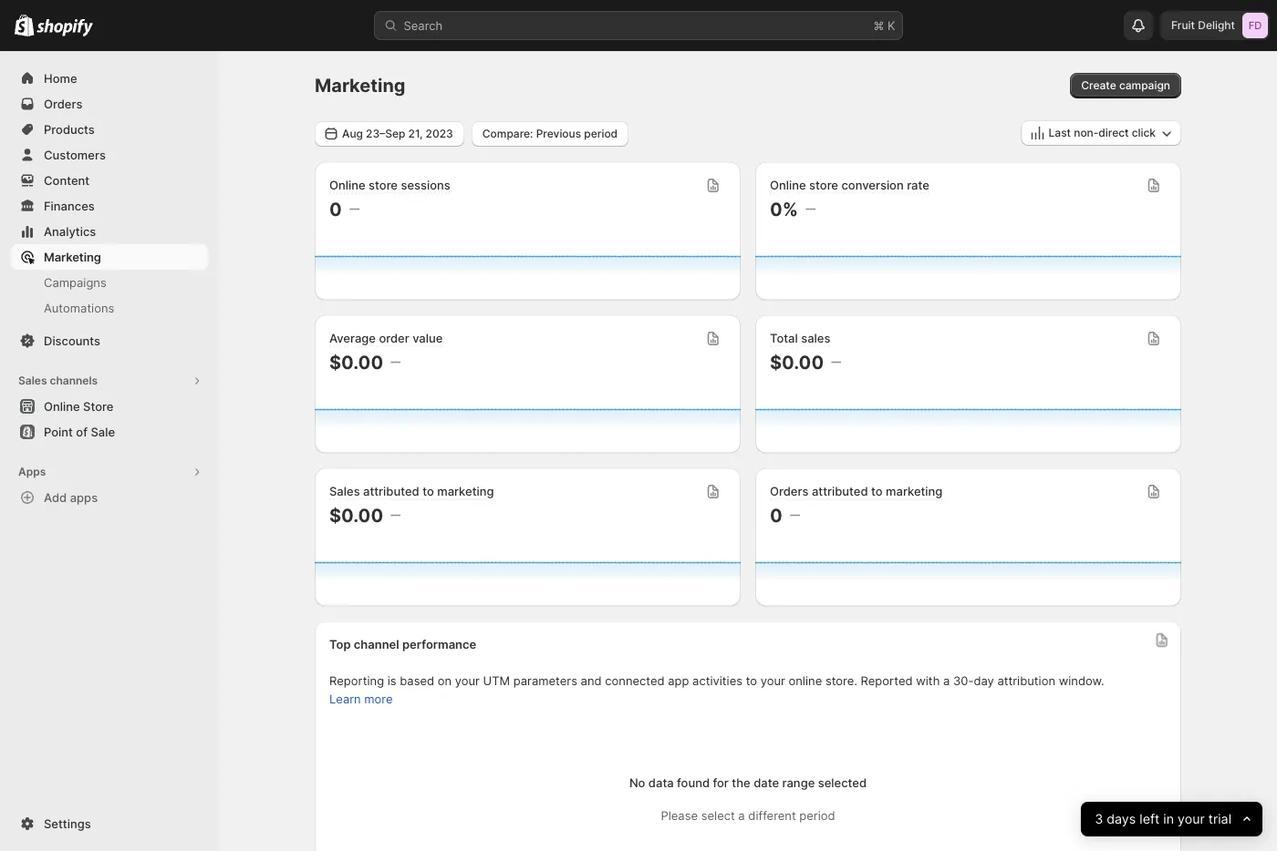 Task type: locate. For each thing, give the bounding box(es) containing it.
0 down orders attributed to marketing
[[770, 504, 782, 527]]

to
[[423, 485, 434, 499], [871, 485, 883, 499], [746, 675, 757, 689]]

$0.00 down total sales
[[770, 351, 824, 374]]

1 horizontal spatial orders
[[770, 485, 809, 499]]

1 horizontal spatial a
[[943, 675, 950, 689]]

online store conversion rate
[[770, 178, 929, 192]]

1 horizontal spatial your
[[761, 675, 785, 689]]

1 store from the left
[[369, 178, 398, 192]]

sessions
[[401, 178, 450, 192]]

2023
[[426, 127, 453, 140]]

sales channels
[[18, 374, 98, 388]]

1 vertical spatial sales
[[329, 485, 360, 499]]

aug 23–sep 21, 2023
[[342, 127, 453, 140]]

no change image right 0%
[[805, 202, 815, 217]]

create
[[1081, 79, 1116, 92]]

marketing
[[437, 485, 494, 499], [886, 485, 943, 499]]

no change image down order
[[391, 355, 401, 370]]

products
[[44, 122, 95, 136]]

2 horizontal spatial no change image
[[831, 355, 841, 370]]

0 vertical spatial no change image
[[805, 202, 815, 217]]

is
[[387, 675, 396, 689]]

your right "in"
[[1177, 812, 1205, 828]]

based
[[400, 675, 434, 689]]

a
[[943, 675, 950, 689], [738, 810, 745, 824]]

store for 0
[[369, 178, 398, 192]]

marketing up "aug"
[[315, 74, 405, 97]]

connected
[[605, 675, 665, 689]]

1 marketing from the left
[[437, 485, 494, 499]]

1 horizontal spatial shopify image
[[37, 19, 93, 37]]

your for reporting
[[455, 675, 480, 689]]

0 horizontal spatial orders
[[44, 97, 83, 111]]

0 vertical spatial no change image
[[349, 202, 359, 217]]

orders for orders attributed to marketing
[[770, 485, 809, 499]]

1 vertical spatial 0
[[770, 504, 782, 527]]

$0.00 down sales attributed to marketing
[[329, 504, 383, 527]]

1 horizontal spatial sales
[[329, 485, 360, 499]]

marketing
[[315, 74, 405, 97], [44, 250, 101, 264]]

1 horizontal spatial marketing
[[886, 485, 943, 499]]

1 vertical spatial no change image
[[391, 355, 401, 370]]

content
[[44, 173, 90, 187]]

0 down online store sessions
[[329, 198, 342, 220]]

range
[[782, 777, 815, 791]]

attributed
[[363, 485, 419, 499], [812, 485, 868, 499]]

period
[[584, 127, 618, 140], [799, 810, 835, 824]]

trial
[[1208, 812, 1231, 828]]

0 horizontal spatial marketing
[[44, 250, 101, 264]]

online down "aug"
[[329, 178, 365, 192]]

⌘
[[873, 18, 884, 32]]

online up 0%
[[770, 178, 806, 192]]

period right previous in the left of the page
[[584, 127, 618, 140]]

1 horizontal spatial online
[[329, 178, 365, 192]]

1 horizontal spatial store
[[809, 178, 838, 192]]

3 days left in your trial button
[[1081, 803, 1262, 837]]

0 horizontal spatial no change image
[[349, 202, 359, 217]]

no change image for sales
[[831, 355, 841, 370]]

no change image
[[805, 202, 815, 217], [391, 355, 401, 370], [391, 509, 401, 523]]

no change image down sales attributed to marketing
[[391, 509, 401, 523]]

online for 0%
[[770, 178, 806, 192]]

store
[[369, 178, 398, 192], [809, 178, 838, 192]]

campaign
[[1119, 79, 1170, 92]]

21,
[[408, 127, 423, 140]]

last non-direct click button
[[1021, 120, 1181, 146]]

a left the 30-
[[943, 675, 950, 689]]

select
[[701, 810, 735, 824]]

finances link
[[11, 193, 208, 219]]

0 for online
[[329, 198, 342, 220]]

0 horizontal spatial period
[[584, 127, 618, 140]]

discounts link
[[11, 328, 208, 354]]

campaigns
[[44, 275, 106, 290]]

1 horizontal spatial period
[[799, 810, 835, 824]]

no change image for store
[[805, 202, 815, 217]]

your inside 3 days left in your trial 'dropdown button'
[[1177, 812, 1205, 828]]

0 horizontal spatial your
[[455, 675, 480, 689]]

non-
[[1074, 126, 1099, 140]]

0 horizontal spatial 0
[[329, 198, 342, 220]]

1 vertical spatial period
[[799, 810, 835, 824]]

campaigns link
[[11, 270, 208, 296]]

add
[[44, 491, 67, 505]]

to for $0.00
[[423, 485, 434, 499]]

sales inside button
[[18, 374, 47, 388]]

compare:
[[482, 127, 533, 140]]

no change image for attributed
[[391, 509, 401, 523]]

shopify image
[[15, 14, 34, 36], [37, 19, 93, 37]]

channels
[[50, 374, 98, 388]]

marketing link
[[11, 244, 208, 270]]

apps
[[18, 466, 46, 479]]

parameters
[[513, 675, 577, 689]]

period down the range
[[799, 810, 835, 824]]

conversion
[[841, 178, 904, 192]]

1 horizontal spatial attributed
[[812, 485, 868, 499]]

add apps button
[[11, 485, 208, 511]]

top channel performance
[[329, 638, 476, 652]]

2 attributed from the left
[[812, 485, 868, 499]]

direct
[[1099, 126, 1129, 140]]

online inside button
[[44, 400, 80, 414]]

for
[[713, 777, 729, 791]]

2 horizontal spatial to
[[871, 485, 883, 499]]

left
[[1139, 812, 1159, 828]]

store left sessions
[[369, 178, 398, 192]]

and
[[581, 675, 602, 689]]

reporting
[[329, 675, 384, 689]]

2 marketing from the left
[[886, 485, 943, 499]]

0 horizontal spatial marketing
[[437, 485, 494, 499]]

online up point
[[44, 400, 80, 414]]

online for 0
[[329, 178, 365, 192]]

0 vertical spatial period
[[584, 127, 618, 140]]

1 horizontal spatial marketing
[[315, 74, 405, 97]]

0 vertical spatial 0
[[329, 198, 342, 220]]

average
[[329, 332, 376, 346]]

marketing down analytics
[[44, 250, 101, 264]]

$0.00
[[329, 351, 383, 374], [770, 351, 824, 374], [329, 504, 383, 527]]

0 horizontal spatial store
[[369, 178, 398, 192]]

discounts
[[44, 334, 100, 348]]

2 vertical spatial no change image
[[391, 509, 401, 523]]

marketing for $0.00
[[437, 485, 494, 499]]

0
[[329, 198, 342, 220], [770, 504, 782, 527]]

please
[[661, 810, 698, 824]]

0 horizontal spatial sales
[[18, 374, 47, 388]]

point of sale link
[[11, 420, 208, 445]]

your left online
[[761, 675, 785, 689]]

1 vertical spatial orders
[[770, 485, 809, 499]]

attributed for $0.00
[[363, 485, 419, 499]]

0 vertical spatial orders
[[44, 97, 83, 111]]

1 vertical spatial marketing
[[44, 250, 101, 264]]

1 attributed from the left
[[363, 485, 419, 499]]

0 horizontal spatial attributed
[[363, 485, 419, 499]]

online
[[329, 178, 365, 192], [770, 178, 806, 192], [44, 400, 80, 414]]

0 vertical spatial marketing
[[315, 74, 405, 97]]

2 horizontal spatial your
[[1177, 812, 1205, 828]]

window.
[[1059, 675, 1104, 689]]

k
[[888, 18, 895, 32]]

1 horizontal spatial to
[[746, 675, 757, 689]]

your right on
[[455, 675, 480, 689]]

rate
[[907, 178, 929, 192]]

2 horizontal spatial online
[[770, 178, 806, 192]]

0 vertical spatial a
[[943, 675, 950, 689]]

period inside 'dropdown button'
[[584, 127, 618, 140]]

sales
[[18, 374, 47, 388], [329, 485, 360, 499]]

a right select
[[738, 810, 745, 824]]

orders
[[44, 97, 83, 111], [770, 485, 809, 499]]

settings link
[[11, 812, 208, 837]]

no change image
[[349, 202, 359, 217], [831, 355, 841, 370], [790, 509, 800, 523]]

1 vertical spatial no change image
[[831, 355, 841, 370]]

3
[[1095, 812, 1103, 828]]

2 store from the left
[[809, 178, 838, 192]]

sales for sales attributed to marketing
[[329, 485, 360, 499]]

please select a different period
[[661, 810, 835, 824]]

$0.00 down average
[[329, 351, 383, 374]]

1 vertical spatial a
[[738, 810, 745, 824]]

0 vertical spatial sales
[[18, 374, 47, 388]]

0 horizontal spatial online
[[44, 400, 80, 414]]

store left conversion
[[809, 178, 838, 192]]

orders link
[[11, 91, 208, 117]]

1 horizontal spatial 0
[[770, 504, 782, 527]]

in
[[1163, 812, 1174, 828]]

2 vertical spatial no change image
[[790, 509, 800, 523]]

selected
[[818, 777, 867, 791]]

store
[[83, 400, 113, 414]]

1 horizontal spatial no change image
[[790, 509, 800, 523]]

apps button
[[11, 460, 208, 485]]

0 horizontal spatial to
[[423, 485, 434, 499]]



Task type: describe. For each thing, give the bounding box(es) containing it.
online store link
[[11, 394, 208, 420]]

analytics link
[[11, 219, 208, 244]]

last
[[1049, 126, 1071, 140]]

total
[[770, 332, 798, 346]]

sales
[[801, 332, 830, 346]]

value
[[412, 332, 443, 346]]

search
[[404, 18, 443, 32]]

fruit delight image
[[1242, 13, 1268, 38]]

$0.00 for average
[[329, 351, 383, 374]]

0%
[[770, 198, 798, 220]]

order
[[379, 332, 409, 346]]

apps
[[70, 491, 98, 505]]

performance
[[402, 638, 476, 652]]

fruit
[[1171, 19, 1195, 32]]

customers link
[[11, 142, 208, 168]]

point of sale button
[[0, 420, 219, 445]]

the
[[732, 777, 750, 791]]

total sales
[[770, 332, 830, 346]]

with
[[916, 675, 940, 689]]

reported
[[861, 675, 913, 689]]

of
[[76, 425, 88, 439]]

compare: previous period
[[482, 127, 618, 140]]

content link
[[11, 168, 208, 193]]

home link
[[11, 66, 208, 91]]

3 days left in your trial
[[1095, 812, 1231, 828]]

a inside 'reporting is based on your utm parameters and connected app activities to your online store. reported with a 30-day attribution window. learn more'
[[943, 675, 950, 689]]

23–sep
[[366, 127, 405, 140]]

create campaign
[[1081, 79, 1170, 92]]

store.
[[825, 675, 857, 689]]

home
[[44, 71, 77, 85]]

delight
[[1198, 19, 1235, 32]]

marketing for 0
[[886, 485, 943, 499]]

top
[[329, 638, 351, 652]]

utm
[[483, 675, 510, 689]]

aug 23–sep 21, 2023 button
[[315, 121, 464, 147]]

$0.00 for total
[[770, 351, 824, 374]]

last non-direct click
[[1049, 126, 1156, 140]]

no change image for order
[[391, 355, 401, 370]]

sales for sales channels
[[18, 374, 47, 388]]

no data found for the date range selected
[[629, 777, 867, 791]]

sales attributed to marketing
[[329, 485, 494, 499]]

attributed for 0
[[812, 485, 868, 499]]

finances
[[44, 199, 95, 213]]

day
[[974, 675, 994, 689]]

no change image for store
[[349, 202, 359, 217]]

no
[[629, 777, 645, 791]]

0 horizontal spatial a
[[738, 810, 745, 824]]

found
[[677, 777, 710, 791]]

fruit delight
[[1171, 19, 1235, 32]]

your for 3
[[1177, 812, 1205, 828]]

previous
[[536, 127, 581, 140]]

no change image for attributed
[[790, 509, 800, 523]]

app
[[668, 675, 689, 689]]

online store
[[44, 400, 113, 414]]

learn
[[329, 693, 361, 707]]

orders for orders
[[44, 97, 83, 111]]

0 for orders
[[770, 504, 782, 527]]

learn more link
[[329, 693, 393, 707]]

point of sale
[[44, 425, 115, 439]]

30-
[[953, 675, 974, 689]]

0 horizontal spatial shopify image
[[15, 14, 34, 36]]

sales channels button
[[11, 369, 208, 394]]

store for 0%
[[809, 178, 838, 192]]

on
[[438, 675, 452, 689]]

online
[[789, 675, 822, 689]]

point
[[44, 425, 73, 439]]

days
[[1107, 812, 1136, 828]]

customers
[[44, 148, 106, 162]]

more
[[364, 693, 393, 707]]

average order value
[[329, 332, 443, 346]]

settings
[[44, 817, 91, 831]]

click
[[1132, 126, 1156, 140]]

sale
[[91, 425, 115, 439]]

automations
[[44, 301, 114, 315]]

aug
[[342, 127, 363, 140]]

add apps
[[44, 491, 98, 505]]

$0.00 for sales
[[329, 504, 383, 527]]

online store button
[[0, 394, 219, 420]]

create campaign button
[[1070, 73, 1181, 99]]

analytics
[[44, 224, 96, 239]]

to for 0
[[871, 485, 883, 499]]

to inside 'reporting is based on your utm parameters and connected app activities to your online store. reported with a 30-day attribution window. learn more'
[[746, 675, 757, 689]]

different
[[748, 810, 796, 824]]

activities
[[692, 675, 743, 689]]

data
[[648, 777, 674, 791]]

attribution
[[997, 675, 1055, 689]]

orders attributed to marketing
[[770, 485, 943, 499]]



Task type: vqa. For each thing, say whether or not it's contained in the screenshot.
the topmost how
no



